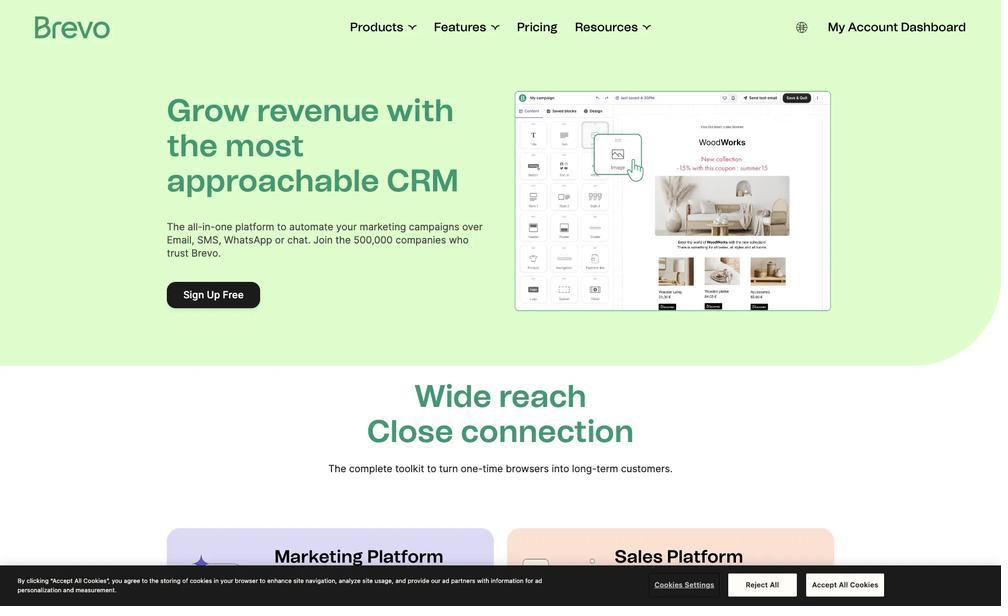 Task type: vqa. For each thing, say whether or not it's contained in the screenshot.
Sales Platform's home hero image
yes



Task type: describe. For each thing, give the bounding box(es) containing it.
sign
[[183, 289, 204, 301]]

account
[[848, 20, 898, 35]]

1 site from the left
[[294, 577, 304, 585]]

or
[[275, 235, 285, 246]]

products
[[350, 20, 403, 35]]

miss
[[639, 590, 655, 600]]

turn
[[439, 463, 458, 475]]

in-
[[202, 221, 215, 233]]

customers.
[[621, 463, 673, 475]]

know
[[695, 590, 716, 600]]

long-
[[572, 463, 597, 475]]

sign up free button
[[167, 282, 260, 309]]

toolkit
[[395, 463, 424, 475]]

settings
[[685, 581, 714, 589]]

1 ad from the left
[[442, 577, 449, 585]]

revenue
[[257, 92, 379, 129]]

never miss a window. know who your leads are and where the opportunity lies.
[[615, 590, 802, 607]]

button image
[[796, 22, 807, 33]]

most
[[225, 127, 304, 164]]

cookies inside button
[[850, 581, 878, 589]]

never
[[615, 590, 636, 600]]

the all-in-one platform to automate your marketing campaigns over email, sms, whatsapp or chat. join the 500,000 companies who trust brevo.
[[167, 221, 483, 259]]

by
[[18, 577, 25, 585]]

whatsapp
[[224, 235, 272, 246]]

features link
[[434, 20, 499, 35]]

by clicking "accept all cookies", you agree to the storing of cookies in your browser to enhance site navigation, analyze site usage, and provide our ad partners with information for ad personalization and measurement.
[[18, 577, 542, 594]]

are
[[775, 590, 787, 600]]

platform for marketing platform
[[367, 546, 444, 567]]

home hero image image for sales platform
[[520, 554, 597, 607]]

the for the all-in-one platform to automate your marketing campaigns over email, sms, whatsapp or chat. join the 500,000 companies who trust brevo.
[[167, 221, 185, 233]]

reject all
[[746, 581, 779, 589]]

storing
[[160, 577, 181, 585]]

sales platform
[[615, 546, 743, 567]]

grow revenue with the most approachable crm
[[167, 92, 459, 199]]

of
[[182, 577, 188, 585]]

email,
[[167, 235, 194, 246]]

deals
[[741, 573, 763, 584]]

up
[[207, 289, 220, 301]]

trust
[[167, 248, 189, 259]]

accept all cookies button
[[806, 574, 885, 597]]

dashboard
[[901, 20, 966, 35]]

my account dashboard link
[[828, 20, 966, 35]]

accept
[[812, 581, 837, 589]]

one-
[[461, 463, 483, 475]]

crm
[[387, 163, 459, 199]]

my account dashboard
[[828, 20, 966, 35]]

analyze
[[339, 577, 361, 585]]

your inside by clicking "accept all cookies", you agree to the storing of cookies in your browser to enhance site navigation, analyze site usage, and provide our ad partners with information for ad personalization and measurement.
[[221, 577, 233, 585]]

window.
[[664, 590, 693, 600]]

information
[[491, 577, 524, 585]]

marketing platform
[[274, 546, 444, 567]]

grow
[[167, 92, 250, 129]]

browsers
[[506, 463, 549, 475]]

"accept
[[50, 577, 73, 585]]

cookies",
[[83, 577, 110, 585]]

enhance
[[267, 577, 292, 585]]

all for reject all
[[770, 581, 779, 589]]

smart
[[274, 573, 300, 584]]

connection
[[461, 413, 634, 450]]

measurement.
[[76, 587, 117, 594]]

and inside never miss a window. know who your leads are and where the opportunity lies.
[[789, 590, 802, 600]]

marketing
[[360, 221, 406, 233]]

my
[[828, 20, 845, 35]]

lasting
[[353, 573, 381, 584]]

products link
[[350, 20, 417, 35]]

sms,
[[197, 235, 221, 246]]

our
[[431, 577, 441, 585]]

home hero image image for marketing platform
[[180, 554, 257, 607]]

navigation,
[[306, 577, 337, 585]]

the inside grow revenue with the most approachable crm
[[167, 127, 218, 164]]

with inside grow revenue with the most approachable crm
[[387, 92, 454, 129]]

opportunity
[[653, 601, 696, 607]]

close
[[692, 573, 715, 584]]

follow
[[615, 573, 642, 584]]

time
[[483, 463, 503, 475]]

free
[[223, 289, 244, 301]]

brevo.
[[191, 248, 221, 259]]

pricing
[[517, 20, 558, 35]]

approachable
[[167, 163, 379, 199]]

all for accept all cookies
[[839, 581, 848, 589]]

companies
[[396, 235, 446, 246]]

partners
[[451, 577, 475, 585]]



Task type: locate. For each thing, give the bounding box(es) containing it.
your up a
[[644, 573, 663, 584]]

campaigns,
[[302, 573, 350, 584]]

cookies settings button
[[650, 575, 719, 596]]

into
[[552, 463, 569, 475]]

home hero image image
[[180, 554, 257, 607], [520, 554, 597, 607]]

the for the complete toolkit to turn one-time browsers into long-term customers.
[[328, 463, 346, 475]]

your right in
[[221, 577, 233, 585]]

0 horizontal spatial site
[[294, 577, 304, 585]]

personalization
[[18, 587, 61, 594]]

1 horizontal spatial ad
[[535, 577, 542, 585]]

ad
[[442, 577, 449, 585], [535, 577, 542, 585]]

who
[[449, 235, 469, 246], [718, 590, 733, 600]]

1 horizontal spatial cookies
[[850, 581, 878, 589]]

1 vertical spatial who
[[718, 590, 733, 600]]

all right "accept
[[75, 577, 82, 585]]

cookies
[[655, 581, 683, 589], [850, 581, 878, 589]]

agree
[[124, 577, 140, 585]]

0 horizontal spatial all
[[75, 577, 82, 585]]

smart campaigns, lasting relationships
[[274, 573, 437, 584]]

0 horizontal spatial and
[[63, 587, 74, 594]]

cookies
[[190, 577, 212, 585]]

1 horizontal spatial and
[[395, 577, 406, 585]]

follow your leads, close more deals
[[615, 573, 763, 584]]

platform up relationships
[[367, 546, 444, 567]]

the up email,
[[167, 221, 185, 233]]

lies.
[[698, 601, 712, 607]]

0 vertical spatial the
[[167, 221, 185, 233]]

cookies settings
[[655, 581, 714, 589]]

and right usage,
[[395, 577, 406, 585]]

browser
[[235, 577, 258, 585]]

1 horizontal spatial home hero image image
[[520, 554, 597, 607]]

reject all button
[[728, 574, 797, 597]]

500,000
[[354, 235, 393, 246]]

2 cookies from the left
[[850, 581, 878, 589]]

ad right our
[[442, 577, 449, 585]]

clicking
[[27, 577, 49, 585]]

platform up close
[[667, 546, 743, 567]]

platform for sales platform
[[667, 546, 743, 567]]

cookies right accept on the right bottom of the page
[[850, 581, 878, 589]]

0 horizontal spatial ad
[[442, 577, 449, 585]]

and right are
[[789, 590, 802, 600]]

one
[[215, 221, 232, 233]]

the
[[167, 221, 185, 233], [328, 463, 346, 475]]

wide reach close connection
[[367, 378, 634, 450]]

your up "500,000"
[[336, 221, 357, 233]]

who down the over
[[449, 235, 469, 246]]

all inside by clicking "accept all cookies", you agree to the storing of cookies in your browser to enhance site navigation, analyze site usage, and provide our ad partners with information for ad personalization and measurement.
[[75, 577, 82, 585]]

your inside never miss a window. know who your leads are and where the opportunity lies.
[[735, 590, 751, 600]]

cookies up a
[[655, 581, 683, 589]]

1 horizontal spatial the
[[328, 463, 346, 475]]

for
[[525, 577, 533, 585]]

1 horizontal spatial with
[[477, 577, 489, 585]]

0 horizontal spatial the
[[167, 221, 185, 233]]

join
[[313, 235, 333, 246]]

close
[[367, 413, 454, 450]]

more
[[717, 573, 738, 584]]

to left turn
[[427, 463, 436, 475]]

the complete toolkit to turn one-time browsers into long-term customers.
[[328, 463, 673, 475]]

chat.
[[287, 235, 311, 246]]

you
[[112, 577, 122, 585]]

usage,
[[375, 577, 394, 585]]

resources
[[575, 20, 638, 35]]

your
[[336, 221, 357, 233], [644, 573, 663, 584], [221, 577, 233, 585], [735, 590, 751, 600]]

1 home hero image image from the left
[[180, 554, 257, 607]]

in
[[214, 577, 219, 585]]

2 ad from the left
[[535, 577, 542, 585]]

the left complete
[[328, 463, 346, 475]]

the
[[167, 127, 218, 164], [336, 235, 351, 246], [149, 577, 159, 585], [639, 601, 651, 607]]

with
[[387, 92, 454, 129], [477, 577, 489, 585]]

0 horizontal spatial cookies
[[655, 581, 683, 589]]

who inside the all-in-one platform to automate your marketing campaigns over email, sms, whatsapp or chat. join the 500,000 companies who trust brevo.
[[449, 235, 469, 246]]

1 horizontal spatial all
[[770, 581, 779, 589]]

the inside the all-in-one platform to automate your marketing campaigns over email, sms, whatsapp or chat. join the 500,000 companies who trust brevo.
[[167, 221, 185, 233]]

reach
[[499, 378, 587, 415]]

2 horizontal spatial all
[[839, 581, 848, 589]]

and
[[395, 577, 406, 585], [63, 587, 74, 594], [789, 590, 802, 600]]

relationships
[[383, 573, 437, 584]]

1 cookies from the left
[[655, 581, 683, 589]]

term
[[597, 463, 618, 475]]

automate
[[289, 221, 333, 233]]

site right enhance
[[294, 577, 304, 585]]

the inside never miss a window. know who your leads are and where the opportunity lies.
[[639, 601, 651, 607]]

features
[[434, 20, 486, 35]]

brevo image
[[35, 16, 110, 38]]

0 vertical spatial who
[[449, 235, 469, 246]]

1 vertical spatial the
[[328, 463, 346, 475]]

resources link
[[575, 20, 651, 35]]

2 platform from the left
[[667, 546, 743, 567]]

1 horizontal spatial platform
[[667, 546, 743, 567]]

2 site from the left
[[362, 577, 373, 585]]

sales
[[615, 546, 663, 567]]

0 horizontal spatial who
[[449, 235, 469, 246]]

2 horizontal spatial and
[[789, 590, 802, 600]]

to right browser on the left of the page
[[260, 577, 266, 585]]

where
[[615, 601, 637, 607]]

cookies inside button
[[655, 581, 683, 589]]

to inside the all-in-one platform to automate your marketing campaigns over email, sms, whatsapp or chat. join the 500,000 companies who trust brevo.
[[277, 221, 287, 233]]

1 vertical spatial with
[[477, 577, 489, 585]]

your down reject in the right bottom of the page
[[735, 590, 751, 600]]

0 horizontal spatial home hero image image
[[180, 554, 257, 607]]

the inside by clicking "accept all cookies", you agree to the storing of cookies in your browser to enhance site navigation, analyze site usage, and provide our ad partners with information for ad personalization and measurement.
[[149, 577, 159, 585]]

who inside never miss a window. know who your leads are and where the opportunity lies.
[[718, 590, 733, 600]]

0 horizontal spatial platform
[[367, 546, 444, 567]]

platform
[[235, 221, 274, 233]]

0 vertical spatial with
[[387, 92, 454, 129]]

1 platform from the left
[[367, 546, 444, 567]]

1 horizontal spatial site
[[362, 577, 373, 585]]

and down "accept
[[63, 587, 74, 594]]

site left usage,
[[362, 577, 373, 585]]

wide
[[414, 378, 492, 415]]

reject
[[746, 581, 768, 589]]

leads
[[754, 590, 773, 600]]

marketing
[[274, 546, 363, 567]]

sign up free
[[183, 289, 244, 301]]

0 horizontal spatial with
[[387, 92, 454, 129]]

site
[[294, 577, 304, 585], [362, 577, 373, 585]]

to
[[277, 221, 287, 233], [427, 463, 436, 475], [142, 577, 148, 585], [260, 577, 266, 585]]

campaigns
[[409, 221, 460, 233]]

accept all cookies
[[812, 581, 878, 589]]

to up or
[[277, 221, 287, 233]]

ad right for at the right of the page
[[535, 577, 542, 585]]

who down more
[[718, 590, 733, 600]]

platform
[[367, 546, 444, 567], [667, 546, 743, 567]]

1 horizontal spatial who
[[718, 590, 733, 600]]

2 home hero image image from the left
[[520, 554, 597, 607]]

all right accept on the right bottom of the page
[[839, 581, 848, 589]]

your inside the all-in-one platform to automate your marketing campaigns over email, sms, whatsapp or chat. join the 500,000 companies who trust brevo.
[[336, 221, 357, 233]]

all-
[[188, 221, 202, 233]]

provide
[[408, 577, 429, 585]]

with inside by clicking "accept all cookies", you agree to the storing of cookies in your browser to enhance site navigation, analyze site usage, and provide our ad partners with information for ad personalization and measurement.
[[477, 577, 489, 585]]

all up are
[[770, 581, 779, 589]]

the inside the all-in-one platform to automate your marketing campaigns over email, sms, whatsapp or chat. join the 500,000 companies who trust brevo.
[[336, 235, 351, 246]]

to right agree
[[142, 577, 148, 585]]

complete
[[349, 463, 393, 475]]



